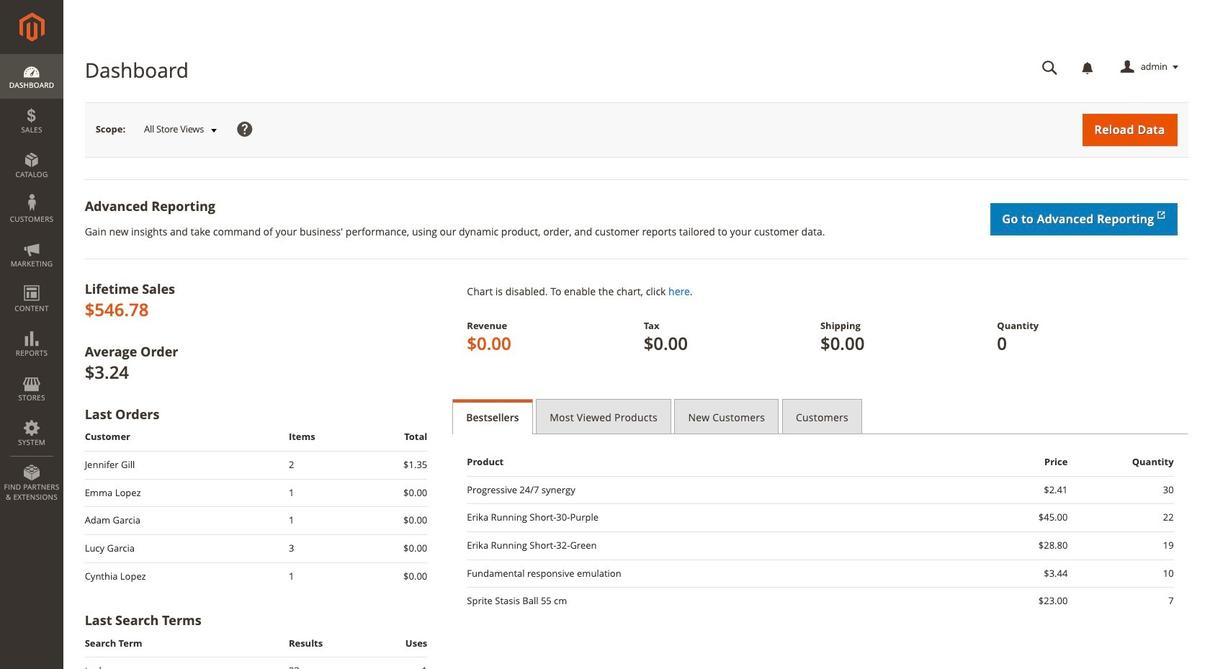 Task type: locate. For each thing, give the bounding box(es) containing it.
None text field
[[1032, 55, 1068, 80]]

tab
[[782, 399, 862, 434]]

tab list
[[453, 399, 1189, 434]]

menu bar
[[0, 54, 63, 510]]

magento admin panel image
[[19, 12, 44, 42]]



